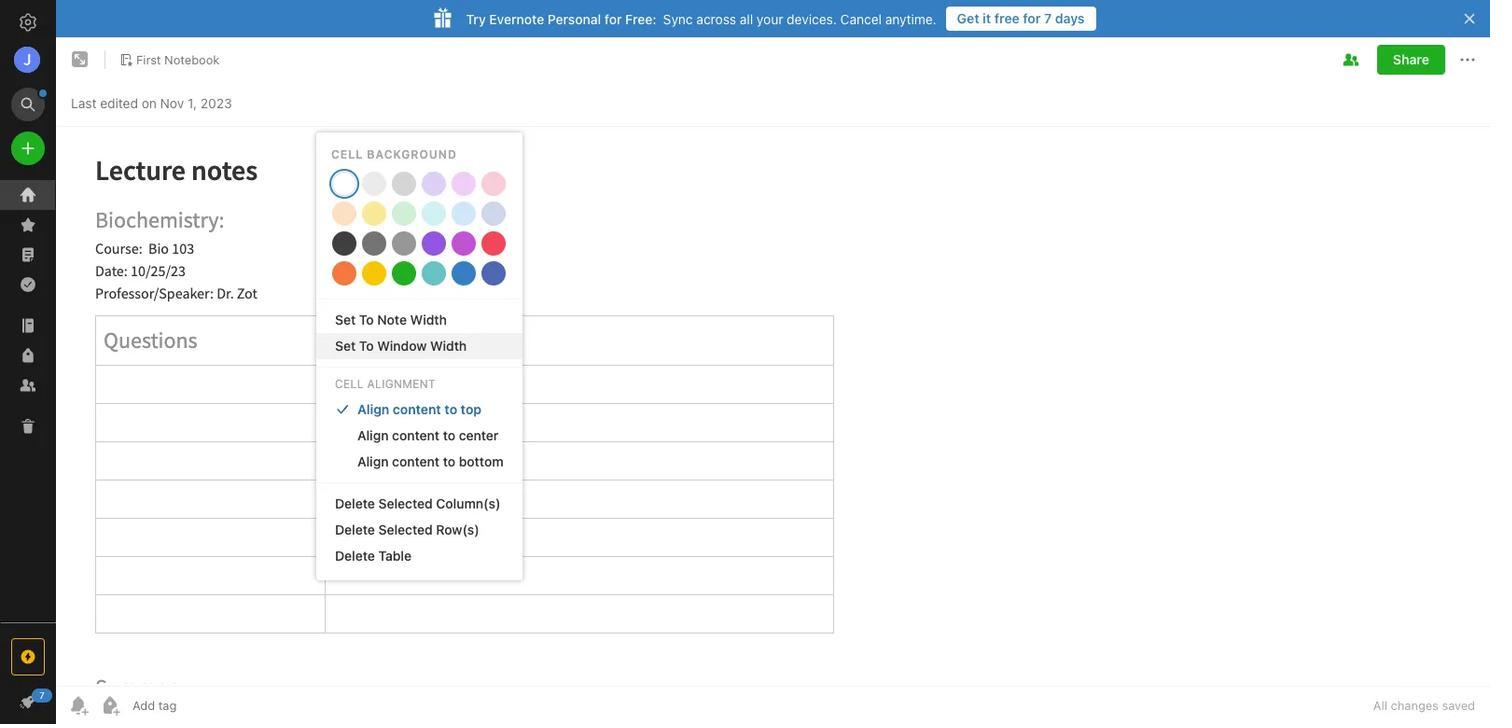 Task type: locate. For each thing, give the bounding box(es) containing it.
0 horizontal spatial 7
[[39, 690, 45, 701]]

get it free for 7 days button
[[946, 7, 1096, 31]]

free
[[994, 10, 1020, 26]]

cancel
[[840, 11, 882, 27]]

2 for from the left
[[605, 11, 622, 27]]

7 left days at the top right
[[1044, 10, 1052, 26]]

home image
[[17, 184, 39, 206]]

1 horizontal spatial for
[[1023, 10, 1041, 26]]

nov
[[160, 95, 184, 111]]

all
[[740, 11, 753, 27]]

1,
[[188, 95, 197, 111]]

first notebook
[[136, 52, 220, 67]]

for left free:
[[605, 11, 622, 27]]

0 vertical spatial 7
[[1044, 10, 1052, 26]]

try
[[466, 11, 486, 27]]

for right free
[[1023, 10, 1041, 26]]

anytime.
[[885, 11, 937, 27]]

for for 7
[[1023, 10, 1041, 26]]

7
[[1044, 10, 1052, 26], [39, 690, 45, 701]]

1 for from the left
[[1023, 10, 1041, 26]]

tree
[[0, 180, 56, 621]]

7 inside "button"
[[1044, 10, 1052, 26]]

changes
[[1391, 698, 1439, 713]]

free:
[[625, 11, 657, 27]]

days
[[1055, 10, 1085, 26]]

0 horizontal spatial for
[[605, 11, 622, 27]]

evernote
[[489, 11, 544, 27]]

upgrade image
[[17, 646, 39, 668]]

account image
[[14, 47, 40, 73]]

7 left click to expand image
[[39, 690, 45, 701]]

on
[[142, 95, 157, 111]]

for
[[1023, 10, 1041, 26], [605, 11, 622, 27]]

first
[[136, 52, 161, 67]]

1 horizontal spatial 7
[[1044, 10, 1052, 26]]

it
[[983, 10, 991, 26]]

get
[[957, 10, 979, 26]]

get it free for 7 days
[[957, 10, 1085, 26]]

expand note image
[[69, 49, 91, 71]]

share
[[1393, 51, 1429, 67]]

More actions field
[[1457, 45, 1479, 75]]

settings image
[[17, 11, 39, 34]]

1 vertical spatial 7
[[39, 690, 45, 701]]

for inside "button"
[[1023, 10, 1041, 26]]



Task type: describe. For each thing, give the bounding box(es) containing it.
2023
[[200, 95, 232, 111]]

Account field
[[0, 41, 56, 78]]

7 inside help and learning task checklist field
[[39, 690, 45, 701]]

notebook
[[164, 52, 220, 67]]

share button
[[1377, 45, 1445, 75]]

Note Editor text field
[[56, 127, 1490, 686]]

Add tag field
[[131, 697, 271, 714]]

first notebook button
[[113, 47, 226, 73]]

personal
[[548, 11, 601, 27]]

add tag image
[[99, 694, 121, 717]]

across
[[696, 11, 736, 27]]

devices.
[[787, 11, 837, 27]]

all
[[1373, 698, 1387, 713]]

click to expand image
[[48, 690, 62, 712]]

for for free:
[[605, 11, 622, 27]]

note window element
[[56, 37, 1490, 724]]

all changes saved
[[1373, 698, 1475, 713]]

more actions image
[[1457, 49, 1479, 71]]

add a reminder image
[[67, 694, 90, 717]]

saved
[[1442, 698, 1475, 713]]

try evernote personal for free: sync across all your devices. cancel anytime.
[[466, 11, 937, 27]]

last
[[71, 95, 97, 111]]

edited
[[100, 95, 138, 111]]

your
[[757, 11, 783, 27]]

sync
[[663, 11, 693, 27]]

last edited on nov 1, 2023
[[71, 95, 232, 111]]

Help and Learning task checklist field
[[0, 687, 56, 717]]



Task type: vqa. For each thing, say whether or not it's contained in the screenshot.
bottom now
no



